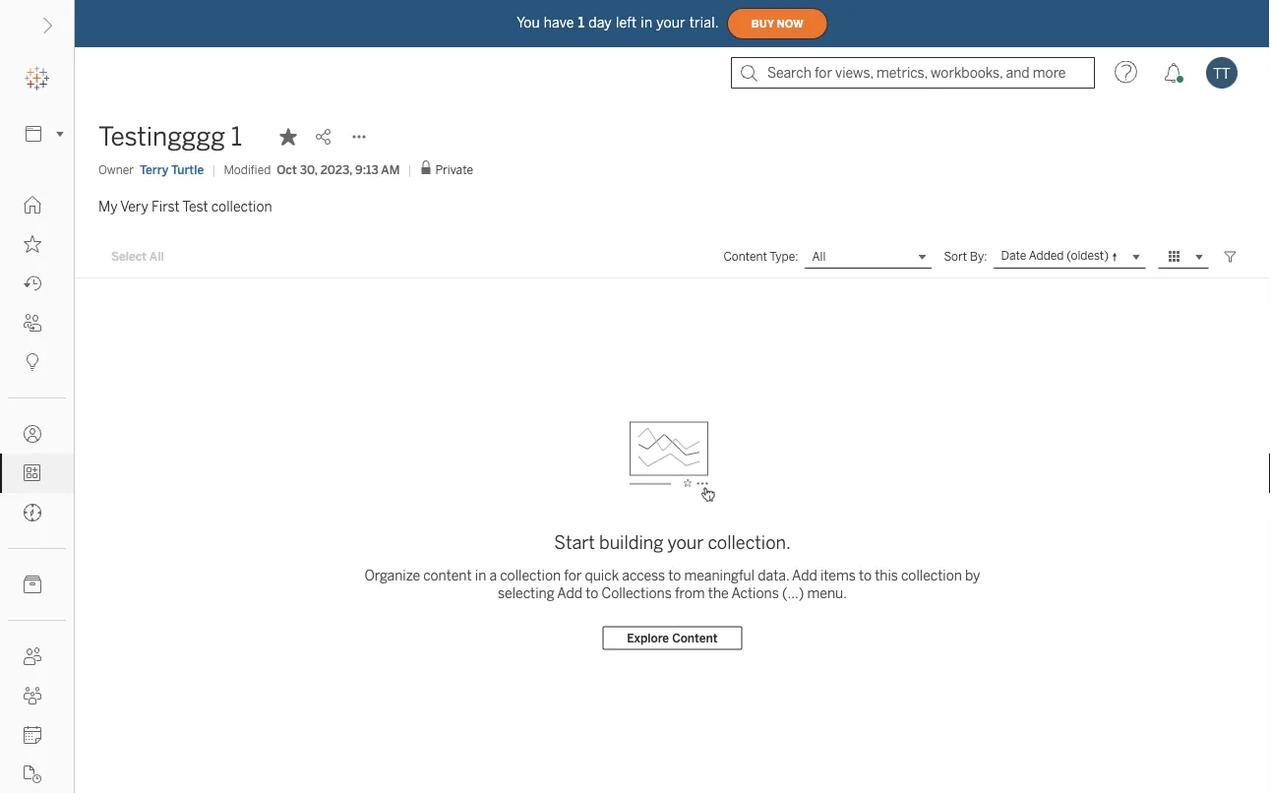 Task type: describe. For each thing, give the bounding box(es) containing it.
collection.
[[708, 532, 791, 553]]

30,
[[300, 162, 318, 177]]

1 horizontal spatial to
[[668, 568, 681, 584]]

in inside organize content in a collection for quick access to meaningful data. add items to this collection by selecting add to collections from the actions (...) menu.
[[475, 568, 486, 584]]

you
[[517, 15, 540, 31]]

all button
[[804, 245, 932, 269]]

collections
[[602, 585, 672, 602]]

modified
[[224, 162, 271, 177]]

type:
[[770, 249, 798, 264]]

2 horizontal spatial collection
[[901, 568, 962, 584]]

testingggg
[[98, 122, 225, 152]]

grid view image
[[1166, 248, 1184, 266]]

Search for views, metrics, workbooks, and more text field
[[731, 57, 1095, 89]]

menu.
[[807, 585, 847, 602]]

9:13
[[355, 162, 379, 177]]

my
[[98, 198, 118, 214]]

start building your collection.
[[554, 532, 791, 553]]

0 vertical spatial your
[[657, 15, 686, 31]]

access
[[622, 568, 665, 584]]

content
[[423, 568, 472, 584]]

organize
[[365, 568, 420, 584]]

navigation panel element
[[0, 59, 74, 793]]

main navigation. press the up and down arrow keys to access links. element
[[0, 185, 74, 793]]

have
[[544, 15, 574, 31]]

private
[[435, 163, 473, 177]]

left
[[616, 15, 637, 31]]

owner
[[98, 162, 134, 177]]

you have 1 day left in your trial.
[[517, 15, 719, 31]]

explore content button
[[603, 626, 742, 650]]

oct
[[277, 162, 297, 177]]

quick
[[585, 568, 619, 584]]

for
[[564, 568, 582, 584]]

0 vertical spatial add
[[792, 568, 817, 584]]

turtle
[[171, 162, 204, 177]]

first
[[151, 198, 180, 214]]

date added (oldest)
[[1001, 249, 1109, 263]]

day
[[589, 15, 612, 31]]

test
[[182, 198, 208, 214]]

(oldest)
[[1067, 249, 1109, 263]]

1 horizontal spatial in
[[641, 15, 653, 31]]

building
[[599, 532, 664, 553]]

0 horizontal spatial to
[[586, 585, 599, 602]]

buy now button
[[727, 8, 828, 39]]

select
[[111, 250, 147, 264]]

from
[[675, 585, 705, 602]]

terry
[[140, 162, 169, 177]]

explore
[[627, 631, 669, 645]]

added
[[1029, 249, 1064, 263]]

now
[[777, 17, 804, 30]]

a
[[489, 568, 497, 584]]

content inside button
[[672, 631, 718, 645]]



Task type: locate. For each thing, give the bounding box(es) containing it.
in
[[641, 15, 653, 31], [475, 568, 486, 584]]

1
[[578, 15, 585, 31], [231, 122, 242, 152]]

content type:
[[724, 249, 798, 264]]

1 horizontal spatial add
[[792, 568, 817, 584]]

owner terry turtle | modified oct 30, 2023, 9:13 am |
[[98, 162, 412, 177]]

collection for a
[[500, 568, 561, 584]]

| right turtle
[[212, 162, 216, 177]]

2 | from the left
[[408, 162, 412, 177]]

this
[[875, 568, 898, 584]]

content
[[724, 249, 767, 264], [672, 631, 718, 645]]

1 horizontal spatial all
[[812, 250, 826, 264]]

2 horizontal spatial to
[[859, 568, 872, 584]]

0 vertical spatial content
[[724, 249, 767, 264]]

(...)
[[782, 585, 804, 602]]

0 horizontal spatial |
[[212, 162, 216, 177]]

add down for
[[557, 585, 583, 602]]

1 vertical spatial in
[[475, 568, 486, 584]]

| right the am
[[408, 162, 412, 177]]

to up from at bottom right
[[668, 568, 681, 584]]

all
[[149, 250, 164, 264], [812, 250, 826, 264]]

my very first test collection
[[98, 198, 272, 214]]

to
[[668, 568, 681, 584], [859, 568, 872, 584], [586, 585, 599, 602]]

very
[[120, 198, 148, 214]]

your left trial.
[[657, 15, 686, 31]]

1 up modified
[[231, 122, 242, 152]]

selecting
[[498, 585, 555, 602]]

start
[[554, 532, 595, 553]]

by:
[[970, 249, 987, 264]]

1 vertical spatial add
[[557, 585, 583, 602]]

select all button
[[98, 245, 177, 269]]

am
[[381, 162, 400, 177]]

0 horizontal spatial add
[[557, 585, 583, 602]]

in left "a"
[[475, 568, 486, 584]]

the
[[708, 585, 729, 602]]

content left type:
[[724, 249, 767, 264]]

buy
[[751, 17, 774, 30]]

0 horizontal spatial content
[[672, 631, 718, 645]]

2 all from the left
[[812, 250, 826, 264]]

all inside button
[[149, 250, 164, 264]]

sort by:
[[944, 249, 987, 264]]

0 horizontal spatial collection
[[211, 198, 272, 214]]

date added (oldest) button
[[993, 245, 1146, 269]]

your up organize content in a collection for quick access to meaningful data. add items to this collection by selecting add to collections from the actions (...) menu.
[[668, 532, 704, 553]]

buy now
[[751, 17, 804, 30]]

trial.
[[689, 15, 719, 31]]

all right type:
[[812, 250, 826, 264]]

1 horizontal spatial 1
[[578, 15, 585, 31]]

0 vertical spatial 1
[[578, 15, 585, 31]]

your
[[657, 15, 686, 31], [668, 532, 704, 553]]

meaningful
[[684, 568, 755, 584]]

data.
[[758, 568, 789, 584]]

collection left by
[[901, 568, 962, 584]]

add
[[792, 568, 817, 584], [557, 585, 583, 602]]

sort
[[944, 249, 967, 264]]

1 | from the left
[[212, 162, 216, 177]]

add up (...)
[[792, 568, 817, 584]]

collection for test
[[211, 198, 272, 214]]

to left this
[[859, 568, 872, 584]]

date
[[1001, 249, 1027, 263]]

in right 'left'
[[641, 15, 653, 31]]

0 horizontal spatial all
[[149, 250, 164, 264]]

collection
[[211, 198, 272, 214], [500, 568, 561, 584], [901, 568, 962, 584]]

collection up selecting
[[500, 568, 561, 584]]

1 vertical spatial content
[[672, 631, 718, 645]]

2023,
[[320, 162, 352, 177]]

1 horizontal spatial content
[[724, 249, 767, 264]]

all inside dropdown button
[[812, 250, 826, 264]]

to down quick
[[586, 585, 599, 602]]

0 horizontal spatial 1
[[231, 122, 242, 152]]

0 horizontal spatial in
[[475, 568, 486, 584]]

1 left day
[[578, 15, 585, 31]]

1 all from the left
[[149, 250, 164, 264]]

1 horizontal spatial |
[[408, 162, 412, 177]]

explore content
[[627, 631, 718, 645]]

1 vertical spatial your
[[668, 532, 704, 553]]

content down from at bottom right
[[672, 631, 718, 645]]

all right select
[[149, 250, 164, 264]]

1 vertical spatial 1
[[231, 122, 242, 152]]

1 horizontal spatial collection
[[500, 568, 561, 584]]

by
[[965, 568, 980, 584]]

collection down modified
[[211, 198, 272, 214]]

items
[[820, 568, 856, 584]]

select all
[[111, 250, 164, 264]]

0 vertical spatial in
[[641, 15, 653, 31]]

terry turtle link
[[140, 161, 204, 179]]

testingggg 1
[[98, 122, 242, 152]]

|
[[212, 162, 216, 177], [408, 162, 412, 177]]

actions
[[731, 585, 779, 602]]

organize content in a collection for quick access to meaningful data. add items to this collection by selecting add to collections from the actions (...) menu.
[[365, 568, 980, 602]]



Task type: vqa. For each thing, say whether or not it's contained in the screenshot.
bottom by text only_f5he34f icon
no



